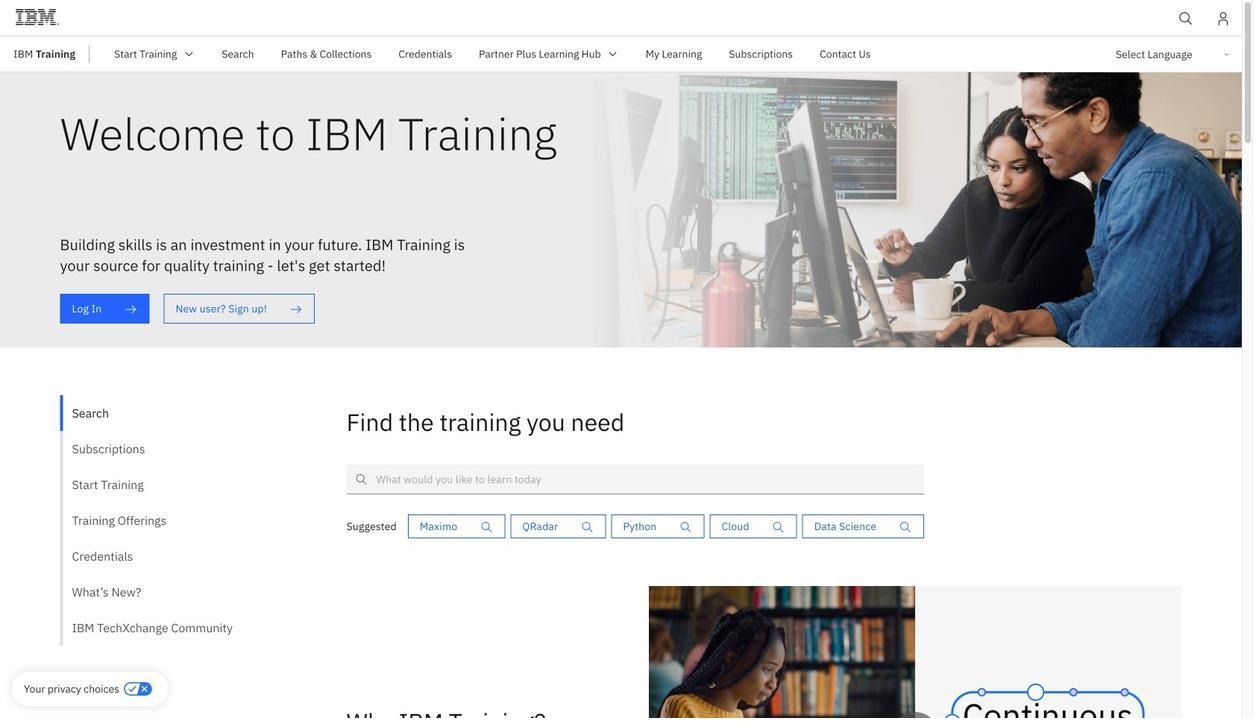 Task type: describe. For each thing, give the bounding box(es) containing it.
What would you like to learn today text field
[[347, 465, 925, 495]]

What would you like to learn today search field
[[347, 465, 925, 495]]



Task type: locate. For each thing, give the bounding box(es) containing it.
ibm platform name element
[[0, 0, 1242, 43], [0, 37, 1242, 72], [101, 37, 1242, 72]]

search image
[[1179, 11, 1194, 26]]

your privacy choices element
[[24, 681, 119, 698]]

notifications image
[[1216, 11, 1231, 26]]

start training image
[[183, 48, 195, 60]]

partner plus learning hub image
[[607, 48, 619, 60]]



